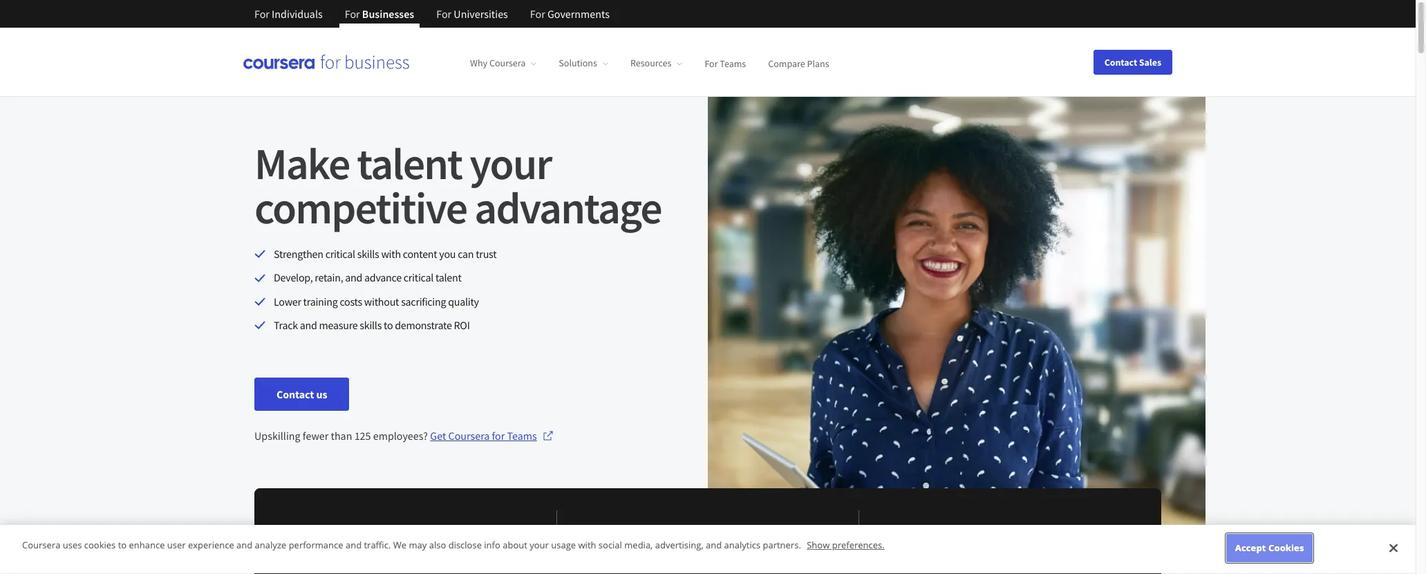 Task type: locate. For each thing, give the bounding box(es) containing it.
skills down lower training costs without sacrificing quality
[[360, 318, 382, 332]]

1 horizontal spatial critical
[[404, 271, 434, 285]]

1 horizontal spatial with
[[579, 539, 597, 552]]

teams left compare
[[720, 57, 746, 69]]

for
[[492, 429, 505, 442]]

and left analyze
[[237, 539, 253, 552]]

0 vertical spatial your
[[470, 136, 552, 191]]

why
[[470, 57, 488, 69]]

get coursera for teams link
[[430, 427, 554, 444]]

contact left 'us'
[[277, 387, 314, 401]]

demonstrate
[[395, 318, 452, 332]]

compare plans
[[769, 57, 830, 69]]

media,
[[625, 539, 653, 552]]

businesses
[[362, 7, 414, 21]]

1 vertical spatial coursera
[[449, 429, 490, 442]]

to
[[384, 318, 393, 332], [118, 539, 127, 552]]

critical up retain,
[[326, 247, 355, 261]]

teams right for at the bottom left of page
[[507, 429, 537, 442]]

2 vertical spatial coursera
[[22, 539, 60, 552]]

make talent your competitive advantage
[[255, 136, 662, 235]]

coursera for business image
[[243, 55, 409, 69]]

coursera for get
[[449, 429, 490, 442]]

1 horizontal spatial costs
[[460, 528, 484, 542]]

0 vertical spatial coursera
[[490, 57, 526, 69]]

1 vertical spatial skills
[[360, 318, 382, 332]]

for right resources link
[[705, 57, 718, 69]]

analyze
[[255, 539, 287, 552]]

for left individuals
[[255, 7, 270, 21]]

strengthen
[[274, 247, 324, 261]]

employees?
[[373, 429, 428, 442]]

1 vertical spatial contact
[[277, 387, 314, 401]]

1 vertical spatial to
[[118, 539, 127, 552]]

for businesses
[[345, 7, 414, 21]]

costs
[[340, 295, 362, 308], [460, 528, 484, 542]]

retention
[[697, 528, 740, 542]]

and
[[345, 271, 363, 285], [300, 318, 317, 332], [237, 539, 253, 552], [346, 539, 362, 552], [706, 539, 722, 552]]

content
[[403, 247, 437, 261]]

upskilling
[[255, 429, 301, 442]]

coursera left for at the bottom left of page
[[449, 429, 490, 442]]

costs up measure
[[340, 295, 362, 308]]

0 vertical spatial contact
[[1105, 56, 1138, 68]]

contact for contact us
[[277, 387, 314, 401]]

0 vertical spatial training
[[303, 295, 338, 308]]

lower
[[274, 295, 301, 308]]

coursera left uses
[[22, 539, 60, 552]]

coursera
[[490, 57, 526, 69], [449, 429, 490, 442], [22, 539, 60, 552]]

0 vertical spatial talent
[[357, 136, 462, 191]]

25%
[[904, 518, 956, 552]]

contact us link
[[255, 377, 350, 411]]

for universities
[[437, 7, 508, 21]]

125
[[355, 429, 371, 442]]

critical
[[326, 247, 355, 261], [404, 271, 434, 285]]

1 vertical spatial teams
[[507, 429, 537, 442]]

and left analytics at the right bottom of the page
[[706, 539, 722, 552]]

info
[[484, 539, 501, 552]]

show
[[807, 539, 830, 552]]

for teams
[[705, 57, 746, 69]]

1 horizontal spatial training
[[422, 528, 458, 542]]

0 horizontal spatial training
[[303, 295, 338, 308]]

costs left info
[[460, 528, 484, 542]]

38%
[[602, 518, 653, 552]]

1 vertical spatial your
[[530, 539, 549, 552]]

user
[[167, 539, 186, 552]]

critical down content
[[404, 271, 434, 285]]

track
[[274, 318, 298, 332]]

skills
[[357, 247, 379, 261], [360, 318, 382, 332]]

you
[[439, 247, 456, 261]]

1 horizontal spatial contact
[[1105, 56, 1138, 68]]

enhance
[[129, 539, 165, 552]]

for left businesses
[[345, 7, 360, 21]]

individuals
[[272, 7, 323, 21]]

and right retain,
[[345, 271, 363, 285]]

to inside privacy alert dialog
[[118, 539, 127, 552]]

0 horizontal spatial contact
[[277, 387, 314, 401]]

contact left sales
[[1105, 56, 1138, 68]]

competitive
[[255, 180, 467, 235]]

0 horizontal spatial critical
[[326, 247, 355, 261]]

solutions
[[559, 57, 598, 69]]

0 vertical spatial to
[[384, 318, 393, 332]]

coursera right why
[[490, 57, 526, 69]]

0 horizontal spatial costs
[[340, 295, 362, 308]]

with up advance
[[381, 247, 401, 261]]

1 vertical spatial with
[[579, 539, 597, 552]]

contact sales
[[1105, 56, 1162, 68]]

1 horizontal spatial to
[[384, 318, 393, 332]]

higher retention rates
[[664, 528, 765, 542]]

make
[[255, 136, 350, 191]]

talent
[[357, 136, 462, 191], [436, 271, 462, 285]]

for left universities on the left top of page
[[437, 7, 452, 21]]

0 vertical spatial teams
[[720, 57, 746, 69]]

for
[[255, 7, 270, 21], [345, 7, 360, 21], [437, 7, 452, 21], [530, 7, 546, 21], [705, 57, 718, 69]]

training right in
[[422, 528, 458, 542]]

universities
[[454, 7, 508, 21]]

your
[[470, 136, 552, 191], [530, 539, 549, 552]]

1 vertical spatial critical
[[404, 271, 434, 285]]

also
[[429, 539, 446, 552]]

advertising,
[[656, 539, 704, 552]]

governments
[[548, 7, 610, 21]]

0 vertical spatial with
[[381, 247, 401, 261]]

your inside make talent your competitive advantage
[[470, 136, 552, 191]]

show preferences. link
[[807, 539, 885, 552]]

for individuals
[[255, 7, 323, 21]]

privacy alert dialog
[[0, 525, 1417, 574]]

resources link
[[631, 57, 683, 69]]

with left social
[[579, 539, 597, 552]]

usage
[[551, 539, 576, 552]]

lower training costs without sacrificing quality
[[274, 295, 479, 308]]

partners.
[[763, 539, 802, 552]]

banner navigation
[[243, 0, 621, 38]]

teams
[[720, 57, 746, 69], [507, 429, 537, 442]]

to down without on the left bottom of page
[[384, 318, 393, 332]]

0 vertical spatial critical
[[326, 247, 355, 261]]

0 vertical spatial costs
[[340, 295, 362, 308]]

1 horizontal spatial teams
[[720, 57, 746, 69]]

training
[[303, 295, 338, 308], [422, 528, 458, 542]]

preferences.
[[833, 539, 885, 552]]

0 horizontal spatial to
[[118, 539, 127, 552]]

1 vertical spatial costs
[[460, 528, 484, 542]]

for left "governments"
[[530, 7, 546, 21]]

plans
[[808, 57, 830, 69]]

skills up develop, retain, and advance critical talent at the left of page
[[357, 247, 379, 261]]

contact
[[1105, 56, 1138, 68], [277, 387, 314, 401]]

retain,
[[315, 271, 343, 285]]

higher
[[664, 528, 695, 542]]

training down retain,
[[303, 295, 338, 308]]

to right cookies
[[118, 539, 127, 552]]

for for individuals
[[255, 7, 270, 21]]

contact inside button
[[1105, 56, 1138, 68]]



Task type: describe. For each thing, give the bounding box(es) containing it.
analytics
[[725, 539, 761, 552]]

your inside privacy alert dialog
[[530, 539, 549, 552]]

for for universities
[[437, 7, 452, 21]]

cookies
[[1269, 542, 1305, 554]]

why coursera
[[470, 57, 526, 69]]

about
[[503, 539, 528, 552]]

uses
[[63, 539, 82, 552]]

coursera inside privacy alert dialog
[[22, 539, 60, 552]]

sacrificing
[[401, 295, 446, 308]]

24%
[[299, 518, 350, 552]]

social
[[599, 539, 622, 552]]

fewer
[[303, 429, 329, 442]]

reduction in training costs
[[362, 528, 484, 542]]

may
[[409, 539, 427, 552]]

sales
[[1140, 56, 1162, 68]]

accept cookies button
[[1227, 534, 1314, 563]]

compare plans link
[[769, 57, 830, 69]]

quality
[[448, 295, 479, 308]]

rates
[[742, 528, 765, 542]]

resources
[[631, 57, 672, 69]]

can
[[458, 247, 474, 261]]

reduction
[[362, 528, 409, 542]]

1 vertical spatial talent
[[436, 271, 462, 285]]

0 horizontal spatial teams
[[507, 429, 537, 442]]

without
[[364, 295, 399, 308]]

performance
[[289, 539, 343, 552]]

contact us
[[277, 387, 327, 401]]

0 horizontal spatial with
[[381, 247, 401, 261]]

for for businesses
[[345, 7, 360, 21]]

why coursera link
[[470, 57, 537, 69]]

develop, retain, and advance critical talent
[[274, 271, 462, 285]]

contact for contact sales
[[1105, 56, 1138, 68]]

disclose
[[449, 539, 482, 552]]

compare
[[769, 57, 806, 69]]

in
[[411, 528, 420, 542]]

get
[[430, 429, 446, 442]]

we
[[393, 539, 407, 552]]

for governments
[[530, 7, 610, 21]]

0 vertical spatial skills
[[357, 247, 379, 261]]

than
[[331, 429, 352, 442]]

get coursera for teams
[[430, 429, 537, 442]]

and left traffic.
[[346, 539, 362, 552]]

solutions link
[[559, 57, 609, 69]]

with inside privacy alert dialog
[[579, 539, 597, 552]]

experience
[[188, 539, 234, 552]]

accept
[[1236, 542, 1267, 554]]

advance
[[365, 271, 402, 285]]

1 vertical spatial training
[[422, 528, 458, 542]]

measure
[[319, 318, 358, 332]]

advantage
[[475, 180, 662, 235]]

coursera for why
[[490, 57, 526, 69]]

cookies
[[84, 539, 116, 552]]

strengthen critical skills with content you can trust
[[274, 247, 497, 261]]

develop,
[[274, 271, 313, 285]]

talent inside make talent your competitive advantage
[[357, 136, 462, 191]]

for for governments
[[530, 7, 546, 21]]

us
[[316, 387, 327, 401]]

contact sales button
[[1094, 49, 1173, 74]]

traffic.
[[364, 539, 391, 552]]

roi
[[454, 318, 470, 332]]

upskilling fewer than 125 employees?
[[255, 429, 430, 442]]

coursera uses cookies to enhance user experience and analyze performance and traffic. we may also disclose info about your usage with social media, advertising, and analytics partners. show preferences.
[[22, 539, 885, 552]]

trust
[[476, 247, 497, 261]]

and right "track"
[[300, 318, 317, 332]]

track and measure skills to demonstrate roi
[[274, 318, 470, 332]]

for teams link
[[705, 57, 746, 69]]

accept cookies
[[1236, 542, 1305, 554]]



Task type: vqa. For each thing, say whether or not it's contained in the screenshot.
Solutions
yes



